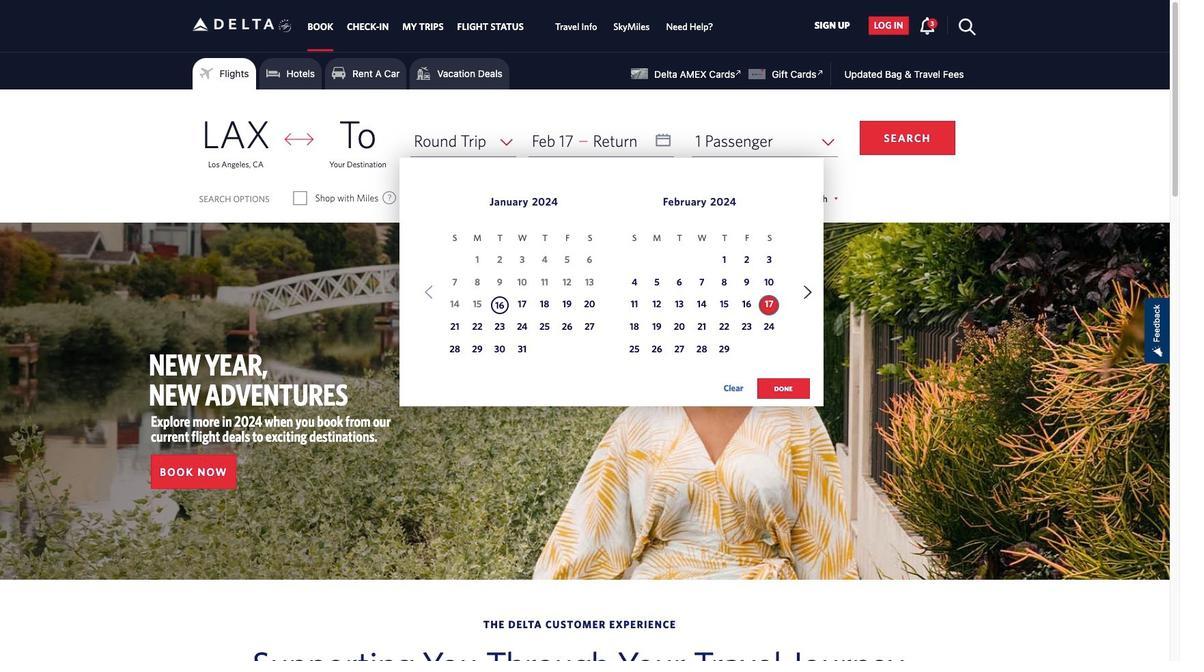 Task type: locate. For each thing, give the bounding box(es) containing it.
calendar expanded, use arrow keys to select date application
[[400, 158, 824, 413]]

1 horizontal spatial this link opens another site in a new window that may not follow the same accessibility policies as delta air lines. image
[[814, 66, 827, 79]]

0 horizontal spatial this link opens another site in a new window that may not follow the same accessibility policies as delta air lines. image
[[733, 66, 746, 79]]

None checkbox
[[538, 191, 551, 205]]

None field
[[411, 125, 516, 157], [692, 125, 838, 157], [411, 125, 516, 157], [692, 125, 838, 157]]

delta air lines image
[[192, 3, 274, 46]]

tab panel
[[0, 90, 1171, 413]]

2 this link opens another site in a new window that may not follow the same accessibility policies as delta air lines. image from the left
[[814, 66, 827, 79]]

this link opens another site in a new window that may not follow the same accessibility policies as delta air lines. image
[[733, 66, 746, 79], [814, 66, 827, 79]]

None text field
[[529, 125, 675, 157]]

None checkbox
[[294, 191, 307, 205]]

tab list
[[301, 0, 722, 51]]



Task type: describe. For each thing, give the bounding box(es) containing it.
1 this link opens another site in a new window that may not follow the same accessibility policies as delta air lines. image from the left
[[733, 66, 746, 79]]

skyteam image
[[279, 5, 292, 47]]



Task type: vqa. For each thing, say whether or not it's contained in the screenshot.
TRAVEL INFO link at top
no



